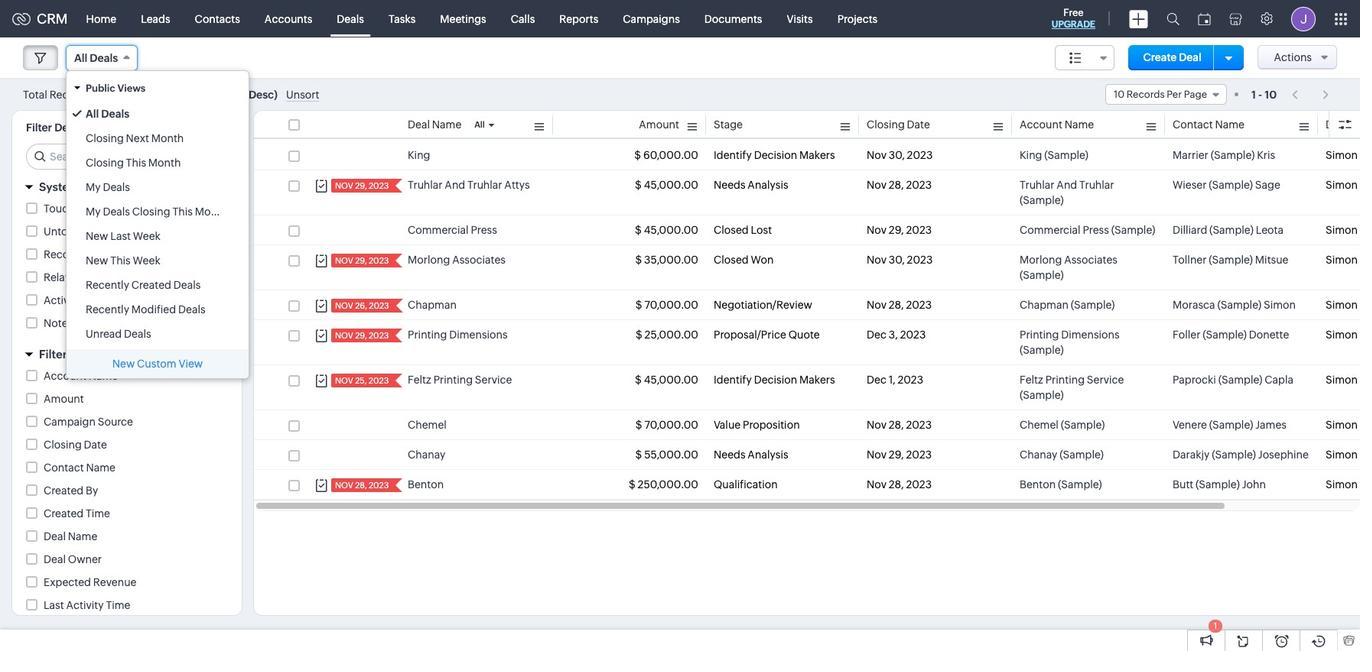 Task type: describe. For each thing, give the bounding box(es) containing it.
week for new last week
[[133, 230, 161, 242]]

closed lost
[[714, 224, 772, 236]]

commercial press (sample) link
[[1020, 223, 1155, 238]]

0 horizontal spatial action
[[82, 249, 115, 261]]

reports
[[559, 13, 598, 25]]

tollner (sample) mitsue link
[[1173, 252, 1288, 268]]

printing inside printing dimensions (sample)
[[1020, 329, 1059, 341]]

28, for needs analysis
[[889, 179, 904, 191]]

king for king (sample)
[[1020, 149, 1042, 161]]

250,000.00
[[638, 479, 698, 491]]

filter by fields
[[39, 348, 118, 361]]

press for commercial press
[[471, 224, 497, 236]]

nov 29, 2023 link for morlong
[[331, 254, 390, 268]]

nov for morlong
[[335, 256, 353, 265]]

dec for dec 3, 2023
[[867, 329, 886, 341]]

identify for 60,000.00
[[714, 149, 752, 161]]

(sample) for paprocki (sample) capla
[[1218, 374, 1262, 386]]

created by
[[44, 485, 98, 497]]

morlong associates (sample)
[[1020, 254, 1118, 281]]

name down fields
[[88, 370, 118, 382]]

untouched
[[44, 226, 100, 238]]

by for reason
[[146, 88, 158, 101]]

nov for morlong
[[867, 254, 887, 266]]

2023 inside nov 26, 2023 link
[[369, 301, 389, 311]]

simon j for dilliard (sample) leota
[[1326, 224, 1360, 236]]

qualification
[[714, 479, 778, 491]]

truhlar and truhlar (sample)
[[1020, 179, 1114, 207]]

tasks link
[[376, 0, 428, 37]]

owner
[[68, 554, 102, 566]]

chapman (sample) link
[[1020, 298, 1115, 313]]

chapman (sample)
[[1020, 299, 1115, 311]]

needs for 45,000.00
[[714, 179, 745, 191]]

modified
[[131, 304, 176, 316]]

1 vertical spatial contact
[[44, 462, 84, 474]]

nov for truhlar
[[867, 179, 887, 191]]

nov for chapman
[[867, 299, 887, 311]]

1 horizontal spatial date
[[907, 119, 930, 131]]

notes
[[44, 317, 73, 330]]

all deals inside all deals field
[[74, 52, 118, 64]]

darakjy (sample) josephine link
[[1173, 447, 1309, 463]]

records for untouched
[[102, 226, 143, 238]]

(sample) for chemel (sample)
[[1061, 419, 1105, 431]]

0 horizontal spatial last
[[44, 600, 64, 612]]

29, for printing dimensions
[[355, 331, 367, 340]]

name up owner
[[68, 531, 97, 543]]

all inside public views region
[[86, 108, 99, 120]]

new this week
[[86, 255, 160, 267]]

wieser (sample) sage
[[1173, 179, 1280, 191]]

contacts link
[[183, 0, 252, 37]]

j for venere (sample) james
[[1360, 419, 1360, 431]]

benton (sample)
[[1020, 479, 1102, 491]]

0 horizontal spatial account
[[44, 370, 86, 382]]

benton for benton
[[408, 479, 444, 491]]

accounts
[[265, 13, 312, 25]]

per
[[1167, 89, 1182, 100]]

$ for feltz printing service
[[635, 374, 642, 386]]

0 vertical spatial time
[[86, 508, 110, 520]]

nov 28, 2023
[[335, 481, 389, 490]]

custom
[[137, 358, 176, 370]]

last inside public views region
[[110, 230, 131, 242]]

simon for foller (sample) donette
[[1326, 329, 1358, 341]]

deal up king link
[[408, 119, 430, 131]]

analysis for $ 45,000.00
[[748, 179, 788, 191]]

recently modified deals
[[86, 304, 205, 316]]

nov 25, 2023 link
[[331, 374, 390, 388]]

$ 250,000.00
[[629, 479, 698, 491]]

deal up deal owner
[[44, 531, 66, 543]]

chapman link
[[408, 298, 457, 313]]

j for darakjy (sample) josephine
[[1360, 449, 1360, 461]]

simon j for paprocki (sample) capla
[[1326, 374, 1360, 386]]

dilliard (sample) leota link
[[1173, 223, 1284, 238]]

0 horizontal spatial account name
[[44, 370, 118, 382]]

donette
[[1249, 329, 1289, 341]]

unread deals
[[86, 328, 151, 340]]

simon j for darakjy (sample) josephine
[[1326, 449, 1360, 461]]

meetings link
[[428, 0, 499, 37]]

related
[[44, 272, 82, 284]]

nov for chanay
[[867, 449, 887, 461]]

associates for morlong associates
[[452, 254, 506, 266]]

2 vertical spatial by
[[86, 485, 98, 497]]

campaigns
[[623, 13, 680, 25]]

$ for chapman
[[635, 299, 642, 311]]

closed for closed lost
[[714, 224, 749, 236]]

(sample) for king (sample)
[[1044, 149, 1089, 161]]

view
[[179, 358, 203, 370]]

public views
[[86, 83, 146, 94]]

value
[[714, 419, 741, 431]]

0 vertical spatial deal name
[[408, 119, 461, 131]]

makers for dec 1, 2023
[[799, 374, 835, 386]]

-
[[1258, 88, 1262, 101]]

0 vertical spatial closing date
[[867, 119, 930, 131]]

benton (sample) link
[[1020, 477, 1102, 493]]

simon j for marrier (sample) kris
[[1326, 149, 1360, 161]]

$ for truhlar and truhlar attys
[[635, 179, 642, 191]]

nov 28, 2023 for qualification
[[867, 479, 932, 491]]

expected
[[44, 577, 91, 589]]

upgrade
[[1052, 19, 1095, 30]]

decision for $ 60,000.00
[[754, 149, 797, 161]]

1 vertical spatial deal name
[[44, 531, 97, 543]]

28, for value proposition
[[889, 419, 904, 431]]

chanay (sample) link
[[1020, 447, 1104, 463]]

(sample) for tollner (sample) mitsue
[[1209, 254, 1253, 266]]

60,000.00
[[643, 149, 698, 161]]

10 inside field
[[1114, 89, 1125, 100]]

next
[[126, 132, 149, 145]]

45,000.00 for identify
[[644, 374, 698, 386]]

record action
[[44, 249, 115, 261]]

butt
[[1173, 479, 1193, 491]]

$ for printing dimensions
[[636, 329, 642, 341]]

related records action
[[44, 272, 160, 284]]

1 horizontal spatial action
[[127, 272, 160, 284]]

my for my deals closing this month
[[86, 206, 101, 218]]

all inside field
[[74, 52, 87, 64]]

chanay link
[[408, 447, 446, 463]]

tollner
[[1173, 254, 1207, 266]]

public views button
[[67, 75, 249, 102]]

butt (sample) john link
[[1173, 477, 1266, 493]]

deal inside button
[[1179, 51, 1201, 63]]

1 vertical spatial amount
[[44, 393, 84, 405]]

leads
[[141, 13, 170, 25]]

commercial press
[[408, 224, 497, 236]]

simon for wieser (sample) sage
[[1326, 179, 1358, 191]]

darakjy (sample) josephine
[[1173, 449, 1309, 461]]

$ 70,000.00 for negotiation/review
[[635, 299, 698, 311]]

analysis for $ 55,000.00
[[748, 449, 788, 461]]

nov 30, 2023 for closed won
[[867, 254, 933, 266]]

activity
[[66, 600, 104, 612]]

negotiation/review
[[714, 299, 812, 311]]

simon for darakjy (sample) josephine
[[1326, 449, 1358, 461]]

this for month
[[126, 157, 146, 169]]

1 vertical spatial date
[[84, 439, 107, 451]]

printing dimensions
[[408, 329, 508, 341]]

free
[[1063, 7, 1084, 18]]

morasca
[[1173, 299, 1215, 311]]

nov 28, 2023 for negotiation/review
[[867, 299, 932, 311]]

(sample) for foller (sample) donette
[[1203, 329, 1247, 341]]

nov 29, 2023 for morlong associates
[[335, 256, 389, 265]]

last activity time
[[44, 600, 130, 612]]

1 vertical spatial time
[[106, 600, 130, 612]]

my for my deals
[[86, 181, 101, 194]]

nov for truhlar
[[335, 181, 353, 190]]

(sample) inside morlong associates (sample)
[[1020, 269, 1064, 281]]

profile element
[[1282, 0, 1325, 37]]

week for new this week
[[133, 255, 160, 267]]

(sample) inside printing dimensions (sample)
[[1020, 344, 1064, 356]]

(sample) for dilliard (sample) leota
[[1209, 224, 1254, 236]]

identify decision makers for 45,000.00
[[714, 374, 835, 386]]

filter for filter deals by
[[26, 122, 52, 134]]

logo image
[[12, 13, 31, 25]]

commercial for commercial press
[[408, 224, 469, 236]]

chemel link
[[408, 418, 447, 433]]

proposal/price
[[714, 329, 786, 341]]

deals inside field
[[90, 52, 118, 64]]

paprocki (sample) capla
[[1173, 374, 1293, 386]]

my deals closing this month
[[86, 206, 227, 218]]

Search text field
[[27, 145, 229, 169]]

1 horizontal spatial account
[[1020, 119, 1062, 131]]

visits link
[[774, 0, 825, 37]]

name up king (sample) on the top of the page
[[1065, 119, 1094, 131]]

documents link
[[692, 0, 774, 37]]

sort by reason for loss (desc)
[[123, 88, 278, 101]]

nov 29, 2023 link for truhlar
[[331, 179, 390, 193]]

dilliard
[[1173, 224, 1207, 236]]

simon for dilliard (sample) leota
[[1326, 224, 1358, 236]]

6 nov from the top
[[335, 481, 353, 490]]

tasks
[[389, 13, 416, 25]]

quote
[[788, 329, 820, 341]]

accounts link
[[252, 0, 325, 37]]

chapman for chapman
[[408, 299, 457, 311]]

$ 45,000.00 for needs analysis
[[635, 179, 698, 191]]

service for feltz printing service
[[475, 374, 512, 386]]

commercial for commercial press (sample)
[[1020, 224, 1081, 236]]

printing inside the feltz printing service link
[[433, 374, 473, 386]]

this for week
[[110, 255, 131, 267]]

30, for identify decision makers
[[889, 149, 905, 161]]

1 for 1
[[1214, 622, 1217, 631]]

morlong associates
[[408, 254, 506, 266]]

(sample) for wieser (sample) sage
[[1209, 179, 1253, 191]]

printing dimensions (sample)
[[1020, 329, 1120, 356]]

3 nov from the top
[[335, 301, 353, 311]]

identify decision makers for 60,000.00
[[714, 149, 835, 161]]

marrier
[[1173, 149, 1208, 161]]

25,
[[355, 376, 367, 386]]

wieser (sample) sage link
[[1173, 177, 1280, 193]]

morasca (sample) simon link
[[1173, 298, 1296, 313]]

created time
[[44, 508, 110, 520]]

nov 28, 2023 for needs analysis
[[867, 179, 932, 191]]

lost
[[751, 224, 772, 236]]

28, for negotiation/review
[[889, 299, 904, 311]]

1 horizontal spatial amount
[[639, 119, 679, 131]]

j for foller (sample) donette
[[1360, 329, 1360, 341]]

feltz printing service link
[[408, 373, 512, 388]]



Task type: locate. For each thing, give the bounding box(es) containing it.
king up truhlar and truhlar (sample)
[[1020, 149, 1042, 161]]

70,000.00 up 55,000.00
[[644, 419, 698, 431]]

nov
[[867, 149, 887, 161], [867, 179, 887, 191], [867, 224, 887, 236], [867, 254, 887, 266], [867, 299, 887, 311], [867, 419, 887, 431], [867, 449, 887, 461], [867, 479, 887, 491]]

70,000.00 for negotiation/review
[[644, 299, 698, 311]]

(sample) for venere (sample) james
[[1209, 419, 1253, 431]]

1 vertical spatial dec
[[867, 374, 886, 386]]

1 vertical spatial created
[[44, 485, 84, 497]]

0 vertical spatial recently
[[86, 279, 129, 291]]

8 nov from the top
[[867, 479, 887, 491]]

new custom view
[[112, 358, 203, 370]]

reason
[[161, 88, 198, 101]]

0 vertical spatial account name
[[1020, 119, 1094, 131]]

1 feltz from the left
[[408, 374, 431, 386]]

2 needs from the top
[[714, 449, 745, 461]]

2 feltz from the left
[[1020, 374, 1043, 386]]

1 vertical spatial last
[[44, 600, 64, 612]]

1 horizontal spatial chapman
[[1020, 299, 1069, 311]]

dimensions down chapman (sample)
[[1061, 329, 1120, 341]]

$ 55,000.00
[[635, 449, 698, 461]]

$ 45,000.00 down $ 25,000.00
[[635, 374, 698, 386]]

(sample) for darakjy (sample) josephine
[[1212, 449, 1256, 461]]

28, for qualification
[[889, 479, 904, 491]]

2 nov 29, 2023 from the top
[[335, 256, 389, 265]]

(sample) left "capla" at the bottom of page
[[1218, 374, 1262, 386]]

john
[[1242, 479, 1266, 491]]

1 king from the left
[[408, 149, 430, 161]]

dimensions for printing dimensions
[[449, 329, 508, 341]]

commercial press (sample)
[[1020, 224, 1155, 236]]

0 vertical spatial 45,000.00
[[644, 179, 698, 191]]

simon j for venere (sample) james
[[1326, 419, 1360, 431]]

0 vertical spatial week
[[133, 230, 161, 242]]

and inside truhlar and truhlar attys link
[[445, 179, 465, 191]]

identify
[[714, 149, 752, 161], [714, 374, 752, 386]]

1 commercial from the left
[[408, 224, 469, 236]]

simon for marrier (sample) kris
[[1326, 149, 1358, 161]]

7 simon j from the top
[[1326, 374, 1360, 386]]

1 nov 29, 2023 link from the top
[[331, 179, 390, 193]]

leads link
[[129, 0, 183, 37]]

chemel for chemel
[[408, 419, 447, 431]]

0 horizontal spatial press
[[471, 224, 497, 236]]

commercial up morlong associates
[[408, 224, 469, 236]]

printing down chapman link
[[408, 329, 447, 341]]

created up created time
[[44, 485, 84, 497]]

1 benton from the left
[[408, 479, 444, 491]]

deal left ow
[[1326, 119, 1348, 131]]

1 analysis from the top
[[748, 179, 788, 191]]

1 vertical spatial recently
[[86, 304, 129, 316]]

deal owner
[[44, 554, 102, 566]]

navigation
[[1284, 83, 1337, 106]]

associates for morlong associates (sample)
[[1064, 254, 1118, 266]]

29, for truhlar and truhlar attys
[[355, 181, 367, 190]]

account down filter by fields
[[44, 370, 86, 382]]

records up filter deals by
[[49, 88, 90, 101]]

j for marrier (sample) kris
[[1360, 149, 1360, 161]]

$ 45,000.00 up $ 35,000.00
[[635, 224, 698, 236]]

1 vertical spatial contact name
[[44, 462, 115, 474]]

1 vertical spatial new
[[86, 255, 108, 267]]

(sample) up chapman (sample)
[[1020, 269, 1064, 281]]

deals inside "link"
[[337, 13, 364, 25]]

butt (sample) john
[[1173, 479, 1266, 491]]

1 30, from the top
[[889, 149, 905, 161]]

deal up expected
[[44, 554, 66, 566]]

meetings
[[440, 13, 486, 25]]

this
[[126, 157, 146, 169], [172, 206, 193, 218], [110, 255, 131, 267]]

identify decision makers down stage
[[714, 149, 835, 161]]

5 nov from the top
[[335, 376, 353, 386]]

1 vertical spatial nov 29, 2023
[[335, 256, 389, 265]]

1 chemel from the left
[[408, 419, 447, 431]]

chemel up chanay link
[[408, 419, 447, 431]]

closed
[[714, 224, 749, 236], [714, 254, 749, 266]]

j for wieser (sample) sage
[[1360, 179, 1360, 191]]

dec left 3,
[[867, 329, 886, 341]]

created down the created by at the bottom of the page
[[44, 508, 84, 520]]

1 45,000.00 from the top
[[644, 179, 698, 191]]

printing
[[408, 329, 447, 341], [1020, 329, 1059, 341], [433, 374, 473, 386], [1045, 374, 1085, 386]]

contact up the created by at the bottom of the page
[[44, 462, 84, 474]]

1 and from the left
[[445, 179, 465, 191]]

$ 70,000.00 up '$ 55,000.00'
[[635, 419, 698, 431]]

benton
[[408, 479, 444, 491], [1020, 479, 1056, 491]]

6 j from the top
[[1360, 329, 1360, 341]]

amount up campaign
[[44, 393, 84, 405]]

1 dimensions from the left
[[449, 329, 508, 341]]

1 nov from the top
[[867, 149, 887, 161]]

1 horizontal spatial associates
[[1064, 254, 1118, 266]]

nov 29, 2023 link for printing
[[331, 329, 390, 343]]

70,000.00 up 25,000.00
[[644, 299, 698, 311]]

2 service from the left
[[1087, 374, 1124, 386]]

and up commercial press link
[[445, 179, 465, 191]]

1 vertical spatial 30,
[[889, 254, 905, 266]]

king up truhlar and truhlar attys link
[[408, 149, 430, 161]]

feltz for feltz printing service
[[408, 374, 431, 386]]

0 vertical spatial needs analysis
[[714, 179, 788, 191]]

45,000.00 down 60,000.00 at top
[[644, 179, 698, 191]]

chemel up chanay (sample) link
[[1020, 419, 1059, 431]]

0 vertical spatial date
[[907, 119, 930, 131]]

simon j for foller (sample) donette
[[1326, 329, 1360, 341]]

records down my deals
[[90, 203, 131, 215]]

70,000.00 for value proposition
[[644, 419, 698, 431]]

1 horizontal spatial chemel
[[1020, 419, 1059, 431]]

1 vertical spatial decision
[[754, 374, 797, 386]]

2 70,000.00 from the top
[[644, 419, 698, 431]]

2 vertical spatial nov 29, 2023 link
[[331, 329, 390, 343]]

$ left 250,000.00
[[629, 479, 635, 491]]

week up recently created deals
[[133, 255, 160, 267]]

time down the created by at the bottom of the page
[[86, 508, 110, 520]]

all deals
[[74, 52, 118, 64], [86, 108, 129, 120]]

recently down new this week
[[86, 279, 129, 291]]

by left fields
[[69, 348, 83, 361]]

profile image
[[1291, 7, 1316, 31]]

0 horizontal spatial 10
[[93, 89, 104, 101]]

morlong inside morlong associates (sample)
[[1020, 254, 1062, 266]]

1 simon j from the top
[[1326, 149, 1360, 161]]

1 horizontal spatial closing date
[[867, 119, 930, 131]]

(sample) inside feltz printing service (sample)
[[1020, 389, 1064, 402]]

nov 28, 2023 link
[[331, 479, 390, 493]]

j for butt (sample) john
[[1360, 479, 1360, 491]]

feltz up chemel link
[[408, 374, 431, 386]]

10 left the per
[[1114, 89, 1125, 100]]

0 vertical spatial created
[[131, 279, 171, 291]]

recently created deals
[[86, 279, 201, 291]]

foller (sample) donette
[[1173, 329, 1289, 341]]

new for new custom view
[[112, 358, 135, 370]]

morlong associates link
[[408, 252, 506, 268]]

(sample) inside "link"
[[1218, 374, 1262, 386]]

1 vertical spatial nov 29, 2023 link
[[331, 254, 390, 268]]

commercial
[[408, 224, 469, 236], [1020, 224, 1081, 236]]

1 horizontal spatial contact
[[1173, 119, 1213, 131]]

2 dimensions from the left
[[1061, 329, 1120, 341]]

simon j for butt (sample) john
[[1326, 479, 1360, 491]]

1 vertical spatial closed
[[714, 254, 749, 266]]

create menu element
[[1120, 0, 1157, 37]]

name up truhlar and truhlar attys link
[[432, 119, 461, 131]]

2 $ 45,000.00 from the top
[[635, 224, 698, 236]]

chapman down morlong associates (sample)
[[1020, 299, 1069, 311]]

5 j from the top
[[1360, 299, 1360, 311]]

calendar image
[[1198, 13, 1211, 25]]

new custom view link
[[67, 351, 249, 379]]

45,000.00 for closed
[[644, 224, 698, 236]]

views
[[117, 83, 146, 94]]

2023 inside nov 28, 2023 link
[[369, 481, 389, 490]]

needs analysis
[[714, 179, 788, 191], [714, 449, 788, 461]]

printing inside printing dimensions link
[[408, 329, 447, 341]]

search image
[[1166, 12, 1180, 25]]

attys
[[504, 179, 530, 191]]

$ for chemel
[[635, 419, 642, 431]]

associates inside morlong associates (sample)
[[1064, 254, 1118, 266]]

1 vertical spatial nov 30, 2023
[[867, 254, 933, 266]]

printing inside feltz printing service (sample)
[[1045, 374, 1085, 386]]

filters
[[128, 181, 162, 194]]

(sample) for benton (sample)
[[1058, 479, 1102, 491]]

10 j from the top
[[1360, 479, 1360, 491]]

closed left won
[[714, 254, 749, 266]]

0 vertical spatial my
[[86, 181, 101, 194]]

1 closed from the top
[[714, 224, 749, 236]]

0 vertical spatial identify
[[714, 149, 752, 161]]

1 horizontal spatial and
[[1057, 179, 1077, 191]]

1 nov 29, 2023 from the top
[[867, 224, 932, 236]]

(sample) up feltz printing service (sample) at right bottom
[[1020, 344, 1064, 356]]

55,000.00
[[644, 449, 698, 461]]

needs analysis up the qualification on the right of the page
[[714, 449, 788, 461]]

3 nov 29, 2023 link from the top
[[331, 329, 390, 343]]

nov for commercial
[[867, 224, 887, 236]]

(sample) down morasca (sample) simon link
[[1203, 329, 1247, 341]]

makers for nov 30, 2023
[[799, 149, 835, 161]]

2 $ 70,000.00 from the top
[[635, 419, 698, 431]]

2 makers from the top
[[799, 374, 835, 386]]

needs up closed lost
[[714, 179, 745, 191]]

documents
[[704, 13, 762, 25]]

1 vertical spatial month
[[148, 157, 181, 169]]

king for king
[[408, 149, 430, 161]]

account up king (sample) on the top of the page
[[1020, 119, 1062, 131]]

action down new this week
[[127, 272, 160, 284]]

1 dec from the top
[[867, 329, 886, 341]]

2 closed from the top
[[714, 254, 749, 266]]

1 vertical spatial $ 70,000.00
[[635, 419, 698, 431]]

4 nov 28, 2023 from the top
[[867, 479, 932, 491]]

1 horizontal spatial account name
[[1020, 119, 1094, 131]]

(sample) up 'printing dimensions (sample)' link at bottom
[[1071, 299, 1115, 311]]

untouched records
[[44, 226, 143, 238]]

records
[[49, 88, 90, 101], [1127, 89, 1165, 100], [90, 203, 131, 215], [102, 226, 143, 238], [84, 272, 125, 284]]

chanay (sample)
[[1020, 449, 1104, 461]]

$ left 25,000.00
[[636, 329, 642, 341]]

my up the untouched records on the left top of the page
[[86, 206, 101, 218]]

0 vertical spatial nov 29, 2023
[[867, 224, 932, 236]]

2 nov from the top
[[335, 256, 353, 265]]

4 simon j from the top
[[1326, 254, 1360, 266]]

3 nov 29, 2023 from the top
[[335, 331, 389, 340]]

deal ow
[[1326, 119, 1360, 131]]

(sample) for morasca (sample) simon
[[1217, 299, 1261, 311]]

25,000.00
[[644, 329, 698, 341]]

2 truhlar from the left
[[467, 179, 502, 191]]

2 vertical spatial 45,000.00
[[644, 374, 698, 386]]

0 horizontal spatial closing date
[[44, 439, 107, 451]]

analysis up lost
[[748, 179, 788, 191]]

recently up the unread
[[86, 304, 129, 316]]

home link
[[74, 0, 129, 37]]

feltz inside feltz printing service (sample)
[[1020, 374, 1043, 386]]

crm
[[37, 11, 68, 27]]

1 horizontal spatial morlong
[[1020, 254, 1062, 266]]

0 horizontal spatial contact name
[[44, 462, 115, 474]]

2 j from the top
[[1360, 179, 1360, 191]]

benton down chanay link
[[408, 479, 444, 491]]

morasca (sample) simon
[[1173, 299, 1296, 311]]

1 horizontal spatial contact name
[[1173, 119, 1244, 131]]

decision for $ 45,000.00
[[754, 374, 797, 386]]

(sample) down king (sample) on the top of the page
[[1020, 194, 1064, 207]]

account name down filter by fields
[[44, 370, 118, 382]]

1 vertical spatial $ 45,000.00
[[635, 224, 698, 236]]

10 for 1 - 10
[[1265, 88, 1277, 101]]

this down the system defined filters "dropdown button"
[[172, 206, 193, 218]]

public views region
[[67, 102, 249, 347]]

1 identify decision makers from the top
[[714, 149, 835, 161]]

0 vertical spatial 1
[[1251, 88, 1256, 101]]

nov for benton
[[867, 479, 887, 491]]

2 45,000.00 from the top
[[644, 224, 698, 236]]

2 benton from the left
[[1020, 479, 1056, 491]]

1 70,000.00 from the top
[[644, 299, 698, 311]]

2023 inside nov 25, 2023 link
[[369, 376, 389, 386]]

nov 30, 2023 for identify decision makers
[[867, 149, 933, 161]]

(sample) for chapman (sample)
[[1071, 299, 1115, 311]]

2 vertical spatial month
[[195, 206, 227, 218]]

contact down page
[[1173, 119, 1213, 131]]

0 vertical spatial closed
[[714, 224, 749, 236]]

morlong associates (sample) link
[[1020, 252, 1157, 283]]

30, for closed won
[[889, 254, 905, 266]]

3 45,000.00 from the top
[[644, 374, 698, 386]]

$ 35,000.00
[[635, 254, 698, 266]]

row group containing king
[[254, 141, 1360, 500]]

2 vertical spatial new
[[112, 358, 135, 370]]

king (sample)
[[1020, 149, 1089, 161]]

0 horizontal spatial 1
[[1214, 622, 1217, 631]]

filter for filter by fields
[[39, 348, 67, 361]]

records up new this week
[[102, 226, 143, 238]]

(sample) up darakjy (sample) josephine
[[1209, 419, 1253, 431]]

0 horizontal spatial contact
[[44, 462, 84, 474]]

nov 29, 2023 for needs analysis
[[867, 449, 932, 461]]

chanay down chemel link
[[408, 449, 446, 461]]

nov 29, 2023
[[867, 224, 932, 236], [867, 449, 932, 461]]

10 up by
[[93, 89, 104, 101]]

4 nov from the top
[[335, 331, 353, 340]]

3 nov 28, 2023 from the top
[[867, 419, 932, 431]]

0 vertical spatial account
[[1020, 119, 1062, 131]]

marrier (sample) kris link
[[1173, 148, 1275, 163]]

dimensions
[[449, 329, 508, 341], [1061, 329, 1120, 341]]

5 nov from the top
[[867, 299, 887, 311]]

all deals inside public views region
[[86, 108, 129, 120]]

this down closing next month
[[126, 157, 146, 169]]

9 simon j from the top
[[1326, 449, 1360, 461]]

identify decision makers up proposition
[[714, 374, 835, 386]]

2 my from the top
[[86, 206, 101, 218]]

(sample) inside truhlar and truhlar (sample)
[[1020, 194, 1064, 207]]

created inside public views region
[[131, 279, 171, 291]]

(sample) down chanay (sample)
[[1058, 479, 1102, 491]]

1 vertical spatial action
[[127, 272, 160, 284]]

james
[[1255, 419, 1287, 431]]

1 press from the left
[[471, 224, 497, 236]]

$ down $ 25,000.00
[[635, 374, 642, 386]]

dimensions up feltz printing service
[[449, 329, 508, 341]]

$ 45,000.00 down $ 60,000.00
[[635, 179, 698, 191]]

simon j for wieser (sample) sage
[[1326, 179, 1360, 191]]

chapman for chapman (sample)
[[1020, 299, 1069, 311]]

1 horizontal spatial commercial
[[1020, 224, 1081, 236]]

new up 'record action'
[[86, 230, 108, 242]]

2 nov from the top
[[867, 179, 887, 191]]

all up truhlar and truhlar attys link
[[474, 120, 485, 129]]

chemel (sample) link
[[1020, 418, 1105, 433]]

3 simon j from the top
[[1326, 224, 1360, 236]]

truhlar down king (sample) on the top of the page
[[1020, 179, 1054, 191]]

1 vertical spatial 45,000.00
[[644, 224, 698, 236]]

29,
[[355, 181, 367, 190], [889, 224, 904, 236], [355, 256, 367, 265], [355, 331, 367, 340], [889, 449, 904, 461]]

0 vertical spatial nov 29, 2023
[[335, 181, 389, 190]]

proposal/price quote
[[714, 329, 820, 341]]

nov 28, 2023 for value proposition
[[867, 419, 932, 431]]

dimensions inside printing dimensions (sample)
[[1061, 329, 1120, 341]]

2 horizontal spatial by
[[146, 88, 158, 101]]

service down 'printing dimensions (sample)' link at bottom
[[1087, 374, 1124, 386]]

1 needs analysis from the top
[[714, 179, 788, 191]]

2 recently from the top
[[86, 304, 129, 316]]

2 vertical spatial this
[[110, 255, 131, 267]]

2 chanay from the left
[[1020, 449, 1057, 461]]

feltz printing service
[[408, 374, 512, 386]]

0 vertical spatial $ 45,000.00
[[635, 179, 698, 191]]

records for total
[[49, 88, 90, 101]]

2 chemel from the left
[[1020, 419, 1059, 431]]

for
[[200, 88, 217, 101]]

1 horizontal spatial last
[[110, 230, 131, 242]]

0 horizontal spatial morlong
[[408, 254, 450, 266]]

by inside dropdown button
[[69, 348, 83, 361]]

4 nov from the top
[[867, 254, 887, 266]]

1 identify from the top
[[714, 149, 752, 161]]

1 nov 28, 2023 from the top
[[867, 179, 932, 191]]

0 horizontal spatial chanay
[[408, 449, 446, 461]]

records inside field
[[1127, 89, 1165, 100]]

truhlar left attys
[[467, 179, 502, 191]]

create deal button
[[1128, 45, 1217, 70]]

2 commercial from the left
[[1020, 224, 1081, 236]]

1 morlong from the left
[[408, 254, 450, 266]]

2 nov 28, 2023 from the top
[[867, 299, 932, 311]]

$ for king
[[634, 149, 641, 161]]

and for (sample)
[[1057, 179, 1077, 191]]

$ for chanay
[[635, 449, 642, 461]]

truhlar and truhlar (sample) link
[[1020, 177, 1157, 208]]

0 horizontal spatial benton
[[408, 479, 444, 491]]

and inside truhlar and truhlar (sample)
[[1057, 179, 1077, 191]]

nov 29, 2023 link
[[331, 179, 390, 193], [331, 254, 390, 268], [331, 329, 390, 343]]

recently
[[86, 279, 129, 291], [86, 304, 129, 316]]

10 Records Per Page field
[[1105, 84, 1227, 105]]

closed for closed won
[[714, 254, 749, 266]]

truhlar and truhlar attys link
[[408, 177, 530, 193]]

simon for tollner (sample) mitsue
[[1326, 254, 1358, 266]]

by for fields
[[69, 348, 83, 361]]

by right sort
[[146, 88, 158, 101]]

dec for dec 1, 2023
[[867, 374, 886, 386]]

1 $ 45,000.00 from the top
[[635, 179, 698, 191]]

new up related records action
[[86, 255, 108, 267]]

0 horizontal spatial dimensions
[[449, 329, 508, 341]]

1 vertical spatial identify
[[714, 374, 752, 386]]

decision up proposition
[[754, 374, 797, 386]]

1 vertical spatial by
[[69, 348, 83, 361]]

chapman up printing dimensions link
[[408, 299, 457, 311]]

identify up value
[[714, 374, 752, 386]]

3 $ 45,000.00 from the top
[[635, 374, 698, 386]]

morlong up chapman (sample)
[[1020, 254, 1062, 266]]

deal name up deal owner
[[44, 531, 97, 543]]

name up the created by at the bottom of the page
[[86, 462, 115, 474]]

8 simon j from the top
[[1326, 419, 1360, 431]]

0 horizontal spatial and
[[445, 179, 465, 191]]

1 recently from the top
[[86, 279, 129, 291]]

action up related records action
[[82, 249, 115, 261]]

2 simon j from the top
[[1326, 179, 1360, 191]]

1 decision from the top
[[754, 149, 797, 161]]

associates
[[452, 254, 506, 266], [1064, 254, 1118, 266]]

records for touched
[[90, 203, 131, 215]]

2 dec from the top
[[867, 374, 886, 386]]

1 horizontal spatial by
[[86, 485, 98, 497]]

1 for 1 - 10
[[1251, 88, 1256, 101]]

nov
[[335, 181, 353, 190], [335, 256, 353, 265], [335, 301, 353, 311], [335, 331, 353, 340], [335, 376, 353, 386], [335, 481, 353, 490]]

filter
[[26, 122, 52, 134], [39, 348, 67, 361]]

needs for 55,000.00
[[714, 449, 745, 461]]

new last week
[[86, 230, 161, 242]]

contacts
[[195, 13, 240, 25]]

amount
[[639, 119, 679, 131], [44, 393, 84, 405]]

service
[[475, 374, 512, 386], [1087, 374, 1124, 386]]

0 vertical spatial by
[[146, 88, 158, 101]]

1 needs from the top
[[714, 179, 745, 191]]

created for created by
[[44, 485, 84, 497]]

2 needs analysis from the top
[[714, 449, 788, 461]]

1 associates from the left
[[452, 254, 506, 266]]

1 vertical spatial this
[[172, 206, 193, 218]]

chemel
[[408, 419, 447, 431], [1020, 419, 1059, 431]]

None field
[[1055, 45, 1114, 70]]

0 vertical spatial contact name
[[1173, 119, 1244, 131]]

nov 29, 2023 for closed lost
[[867, 224, 932, 236]]

month for closing next month
[[151, 132, 184, 145]]

7 nov from the top
[[867, 449, 887, 461]]

1 horizontal spatial deal name
[[408, 119, 461, 131]]

2 chapman from the left
[[1020, 299, 1069, 311]]

feltz down printing dimensions (sample)
[[1020, 374, 1043, 386]]

nov 26, 2023 link
[[331, 299, 391, 313]]

2 vertical spatial created
[[44, 508, 84, 520]]

1 $ 70,000.00 from the top
[[635, 299, 698, 311]]

king link
[[408, 148, 430, 163]]

0 horizontal spatial date
[[84, 439, 107, 451]]

foller
[[1173, 329, 1200, 341]]

dimensions inside printing dimensions link
[[449, 329, 508, 341]]

$ 25,000.00
[[636, 329, 698, 341]]

(sample) up truhlar and truhlar (sample)
[[1044, 149, 1089, 161]]

0 vertical spatial decision
[[754, 149, 797, 161]]

simon
[[1326, 149, 1358, 161], [1326, 179, 1358, 191], [1326, 224, 1358, 236], [1326, 254, 1358, 266], [1264, 299, 1296, 311], [1326, 299, 1358, 311], [1326, 329, 1358, 341], [1326, 374, 1358, 386], [1326, 419, 1358, 431], [1326, 449, 1358, 461], [1326, 479, 1358, 491]]

0 horizontal spatial king
[[408, 149, 430, 161]]

1 vertical spatial closing date
[[44, 439, 107, 451]]

create menu image
[[1129, 10, 1148, 28]]

4 truhlar from the left
[[1079, 179, 1114, 191]]

associates down commercial press link
[[452, 254, 506, 266]]

0 horizontal spatial commercial
[[408, 224, 469, 236]]

1 chapman from the left
[[408, 299, 457, 311]]

chemel for chemel (sample)
[[1020, 419, 1059, 431]]

simon for paprocki (sample) capla
[[1326, 374, 1358, 386]]

8 j from the top
[[1360, 419, 1360, 431]]

2 nov 30, 2023 from the top
[[867, 254, 933, 266]]

and for attys
[[445, 179, 465, 191]]

home
[[86, 13, 116, 25]]

0 vertical spatial action
[[82, 249, 115, 261]]

associates down commercial press (sample) link
[[1064, 254, 1118, 266]]

2 decision from the top
[[754, 374, 797, 386]]

records down new this week
[[84, 272, 125, 284]]

created for created time
[[44, 508, 84, 520]]

(desc)
[[245, 88, 278, 101]]

simon j for morasca (sample) simon
[[1326, 299, 1360, 311]]

kris
[[1257, 149, 1275, 161]]

nov 25, 2023
[[335, 376, 389, 386]]

(sample) down the marrier (sample) kris link
[[1209, 179, 1253, 191]]

5 simon j from the top
[[1326, 299, 1360, 311]]

1 vertical spatial my
[[86, 206, 101, 218]]

1 chanay from the left
[[408, 449, 446, 461]]

0 horizontal spatial amount
[[44, 393, 84, 405]]

visits
[[787, 13, 813, 25]]

deal right create
[[1179, 51, 1201, 63]]

2 press from the left
[[1083, 224, 1109, 236]]

service inside feltz printing service (sample)
[[1087, 374, 1124, 386]]

truhlar and truhlar attys
[[408, 179, 530, 191]]

(sample) right butt
[[1196, 479, 1240, 491]]

$ left 35,000.00
[[635, 254, 642, 266]]

defined
[[82, 181, 125, 194]]

2 nov 29, 2023 link from the top
[[331, 254, 390, 268]]

1 vertical spatial 70,000.00
[[644, 419, 698, 431]]

closed left lost
[[714, 224, 749, 236]]

calls
[[511, 13, 535, 25]]

j for paprocki (sample) capla
[[1360, 374, 1360, 386]]

1 vertical spatial all deals
[[86, 108, 129, 120]]

1 vertical spatial account name
[[44, 370, 118, 382]]

nov for king
[[867, 149, 887, 161]]

1 nov 30, 2023 from the top
[[867, 149, 933, 161]]

tollner (sample) mitsue
[[1173, 254, 1288, 266]]

nov 26, 2023
[[335, 301, 389, 311]]

7 j from the top
[[1360, 374, 1360, 386]]

(sample) left dilliard
[[1111, 224, 1155, 236]]

3 j from the top
[[1360, 224, 1360, 236]]

printing down printing dimensions (sample)
[[1045, 374, 1085, 386]]

1 truhlar from the left
[[408, 179, 442, 191]]

value proposition
[[714, 419, 800, 431]]

(sample) down venere (sample) james link
[[1212, 449, 1256, 461]]

0 vertical spatial $ 70,000.00
[[635, 299, 698, 311]]

unread
[[86, 328, 122, 340]]

2 identify from the top
[[714, 374, 752, 386]]

All Deals field
[[66, 45, 138, 71]]

3 nov from the top
[[867, 224, 887, 236]]

2 30, from the top
[[889, 254, 905, 266]]

nov for chemel
[[867, 419, 887, 431]]

10 right -
[[1265, 88, 1277, 101]]

1 vertical spatial needs analysis
[[714, 449, 788, 461]]

simon for butt (sample) john
[[1326, 479, 1358, 491]]

0 vertical spatial analysis
[[748, 179, 788, 191]]

1 week from the top
[[133, 230, 161, 242]]

calls link
[[499, 0, 547, 37]]

4 j from the top
[[1360, 254, 1360, 266]]

size image
[[1069, 51, 1081, 65]]

chapman inside chapman (sample) link
[[1020, 299, 1069, 311]]

row group
[[254, 141, 1360, 500]]

1 vertical spatial filter
[[39, 348, 67, 361]]

$ up $ 35,000.00
[[635, 224, 642, 236]]

j for dilliard (sample) leota
[[1360, 224, 1360, 236]]

1 horizontal spatial feltz
[[1020, 374, 1043, 386]]

filter inside dropdown button
[[39, 348, 67, 361]]

deals link
[[325, 0, 376, 37]]

search element
[[1157, 0, 1189, 37]]

1 vertical spatial makers
[[799, 374, 835, 386]]

new for new last week
[[86, 230, 108, 242]]

1 horizontal spatial 1
[[1251, 88, 1256, 101]]

reports link
[[547, 0, 611, 37]]

all deals up by
[[86, 108, 129, 120]]

identify down stage
[[714, 149, 752, 161]]

2 nov 29, 2023 from the top
[[867, 449, 932, 461]]

new down unread deals
[[112, 358, 135, 370]]

1 my from the top
[[86, 181, 101, 194]]

2 horizontal spatial 10
[[1265, 88, 1277, 101]]

1 nov 29, 2023 from the top
[[335, 181, 389, 190]]

filter by fields button
[[12, 341, 242, 368]]

1 j from the top
[[1360, 149, 1360, 161]]

0 horizontal spatial by
[[69, 348, 83, 361]]

1 vertical spatial week
[[133, 255, 160, 267]]

$ left 60,000.00 at top
[[634, 149, 641, 161]]

2 associates from the left
[[1064, 254, 1118, 266]]

3 truhlar from the left
[[1020, 179, 1054, 191]]

(sample) up chemel (sample) link
[[1020, 389, 1064, 402]]

time
[[86, 508, 110, 520], [106, 600, 130, 612]]

simon for venere (sample) james
[[1326, 419, 1358, 431]]

name up marrier (sample) kris
[[1215, 119, 1244, 131]]

29, for morlong associates
[[355, 256, 367, 265]]

0 vertical spatial dec
[[867, 329, 886, 341]]

10 inside total records 10
[[93, 89, 104, 101]]

create deal
[[1143, 51, 1201, 63]]

0 vertical spatial nov 30, 2023
[[867, 149, 933, 161]]

(sample) down chemel (sample) link
[[1060, 449, 1104, 461]]



Task type: vqa. For each thing, say whether or not it's contained in the screenshot.


